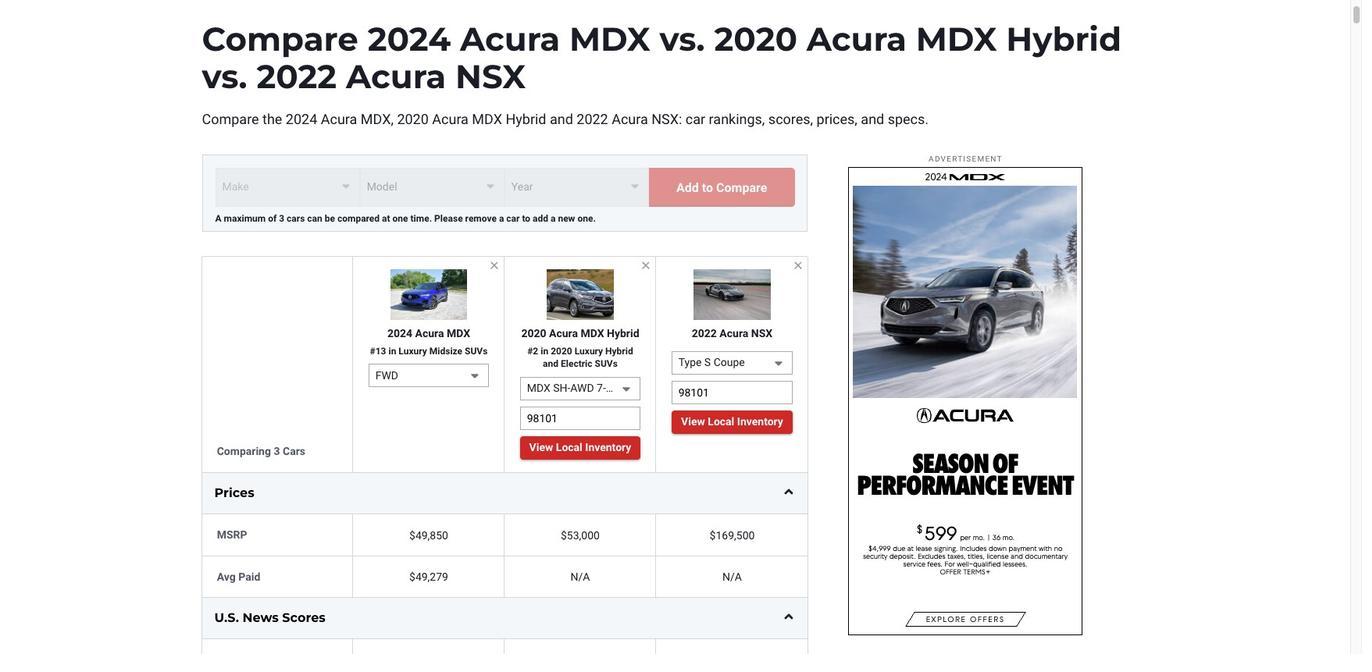 Task type: locate. For each thing, give the bounding box(es) containing it.
1 vertical spatial suvs
[[595, 359, 618, 370]]

0 vertical spatial zip code text field
[[672, 381, 793, 404]]

1 horizontal spatial local
[[708, 416, 735, 428]]

nsx:
[[652, 111, 682, 127]]

2022 inside compare 2024 acura mdx vs. 2020 acura mdx hybrid vs. 2022 acura nsx
[[257, 56, 337, 97]]

1 horizontal spatial vs.
[[660, 19, 705, 59]]

0 vertical spatial view
[[681, 416, 705, 428]]

0 vertical spatial 2024
[[368, 19, 451, 59]]

1 vertical spatial view local inventory button
[[520, 437, 641, 460]]

1 vertical spatial view
[[529, 441, 553, 454]]

2024 inside the '2024 acura mdx #13 in luxury midsize suvs'
[[387, 328, 412, 340]]

0 horizontal spatial nsx
[[455, 56, 526, 97]]

0 horizontal spatial local
[[556, 441, 583, 454]]

compare 2024 acura mdx vs. 2020 acura mdx hybrid vs. 2022 acura nsx
[[202, 19, 1122, 97]]

2 luxury from the left
[[575, 346, 603, 357]]

mdx,
[[361, 111, 394, 127]]

suvs right electric
[[595, 359, 618, 370]]

a
[[499, 213, 504, 224], [551, 213, 556, 224]]

2 vertical spatial 2024
[[387, 328, 412, 340]]

compare inside button
[[716, 180, 767, 195]]

one.
[[578, 213, 596, 224]]

0 horizontal spatial view local inventory
[[529, 441, 631, 454]]

2 vertical spatial 2022
[[692, 328, 717, 340]]

1 horizontal spatial view local inventory
[[681, 416, 783, 428]]

0 horizontal spatial suvs
[[465, 346, 488, 357]]

compare the 2024 acura mdx, 2020 acura mdx hybrid and 2022 acura nsx: car rankings, scores, prices, and specs.
[[202, 111, 929, 127]]

1 vertical spatial local
[[556, 441, 583, 454]]

zip code text field down 2022 acura nsx link
[[672, 381, 793, 404]]

scores,
[[769, 111, 813, 127]]

1 vertical spatial 3
[[274, 446, 280, 458]]

in right the #2
[[541, 346, 548, 357]]

0 vertical spatial nsx
[[455, 56, 526, 97]]

acura
[[460, 19, 560, 59], [807, 19, 907, 59], [346, 56, 446, 97], [321, 111, 357, 127], [432, 111, 469, 127], [612, 111, 648, 127], [415, 328, 444, 340], [549, 328, 578, 340], [720, 328, 749, 340]]

compare inside compare 2024 acura mdx vs. 2020 acura mdx hybrid vs. 2022 acura nsx
[[202, 19, 358, 59]]

inventory
[[737, 416, 783, 428], [585, 441, 631, 454]]

be
[[325, 213, 335, 224]]

1 horizontal spatial in
[[541, 346, 548, 357]]

n/a down $169,500
[[723, 571, 742, 584]]

prices
[[214, 486, 254, 501]]

a right add
[[551, 213, 556, 224]]

0 horizontal spatial zip code text field
[[520, 407, 641, 430]]

hybrid for compare the 2024 acura mdx, 2020 acura mdx hybrid and 2022 acura nsx: car rankings, scores, prices, and specs.
[[506, 111, 546, 127]]

one
[[393, 213, 408, 224]]

0 vertical spatial compare
[[202, 19, 358, 59]]

nsx
[[455, 56, 526, 97], [751, 328, 773, 340]]

2020 acura mdx hybrid link
[[521, 328, 639, 340]]

view local inventory button for the leftmost zip code 'text field'
[[520, 437, 641, 460]]

compare
[[202, 19, 358, 59], [202, 111, 259, 127], [716, 180, 767, 195]]

advertisement
[[929, 154, 1003, 163]]

u.s. news scores
[[214, 611, 326, 626]]

1 vertical spatial inventory
[[585, 441, 631, 454]]

0 horizontal spatial inventory
[[585, 441, 631, 454]]

and for suvs
[[543, 359, 559, 370]]

1 vertical spatial compare
[[202, 111, 259, 127]]

2 horizontal spatial 2022
[[692, 328, 717, 340]]

scores
[[282, 611, 326, 626]]

1 vertical spatial 2022
[[577, 111, 608, 127]]

0 vertical spatial inventory
[[737, 416, 783, 428]]

0 horizontal spatial n/a
[[571, 571, 590, 584]]

to left add
[[522, 213, 530, 224]]

new
[[558, 213, 575, 224]]

in
[[389, 346, 396, 357], [541, 346, 548, 357]]

0 horizontal spatial car
[[506, 213, 520, 224]]

in right #13
[[389, 346, 396, 357]]

cars
[[283, 446, 305, 458]]

0 horizontal spatial in
[[389, 346, 396, 357]]

msrp
[[217, 529, 247, 541]]

advertisement region
[[849, 167, 1083, 636]]

a right remove
[[499, 213, 504, 224]]

0 horizontal spatial vs.
[[202, 56, 247, 97]]

comparing 3 cars
[[217, 446, 305, 458]]

$169,500
[[710, 529, 755, 542]]

3 left cars
[[274, 446, 280, 458]]

inventory for view local inventory button related to top zip code 'text field'
[[737, 416, 783, 428]]

1 horizontal spatial suvs
[[595, 359, 618, 370]]

acura inside the '2024 acura mdx #13 in luxury midsize suvs'
[[415, 328, 444, 340]]

view local inventory
[[681, 416, 783, 428], [529, 441, 631, 454]]

0 vertical spatial view local inventory
[[681, 416, 783, 428]]

view for top zip code 'text field'
[[681, 416, 705, 428]]

zip code text field down electric
[[520, 407, 641, 430]]

luxury
[[399, 346, 427, 357], [575, 346, 603, 357]]

of
[[268, 213, 277, 224]]

1 horizontal spatial 2022
[[577, 111, 608, 127]]

1 vertical spatial car
[[506, 213, 520, 224]]

2022
[[257, 56, 337, 97], [577, 111, 608, 127], [692, 328, 717, 340]]

n/a down the $53,000
[[571, 571, 590, 584]]

view local inventory button for top zip code 'text field'
[[672, 411, 793, 434]]

1 in from the left
[[389, 346, 396, 357]]

2022 down 2022 acura nsx image at the top
[[692, 328, 717, 340]]

a
[[215, 213, 222, 224]]

1 horizontal spatial view local inventory button
[[672, 411, 793, 434]]

2022 up the the
[[257, 56, 337, 97]]

luxury inside 2020 acura mdx hybrid #2 in 2020 luxury hybrid and electric suvs
[[575, 346, 603, 357]]

$49,850
[[409, 529, 448, 542]]

compared
[[337, 213, 380, 224]]

inventory for the leftmost zip code 'text field' view local inventory button
[[585, 441, 631, 454]]

and
[[550, 111, 573, 127], [861, 111, 884, 127], [543, 359, 559, 370]]

1 horizontal spatial zip code text field
[[672, 381, 793, 404]]

2 in from the left
[[541, 346, 548, 357]]

0 vertical spatial to
[[702, 180, 713, 195]]

2020 acura mdx hybrid image
[[547, 270, 614, 321]]

1 vertical spatial view local inventory
[[529, 441, 631, 454]]

0 vertical spatial local
[[708, 416, 735, 428]]

1 vertical spatial to
[[522, 213, 530, 224]]

view local inventory button
[[672, 411, 793, 434], [520, 437, 641, 460]]

0 horizontal spatial view
[[529, 441, 553, 454]]

and inside 2020 acura mdx hybrid #2 in 2020 luxury hybrid and electric suvs
[[543, 359, 559, 370]]

0 vertical spatial 2022
[[257, 56, 337, 97]]

0 horizontal spatial view local inventory button
[[520, 437, 641, 460]]

3
[[279, 213, 284, 224], [274, 446, 280, 458]]

add
[[533, 213, 548, 224]]

car right nsx:
[[686, 111, 706, 127]]

suvs
[[465, 346, 488, 357], [595, 359, 618, 370]]

#2 in 2020 luxury hybrid and electric suvs link
[[527, 346, 633, 370]]

$53,000
[[561, 529, 600, 542]]

to inside button
[[702, 180, 713, 195]]

car
[[686, 111, 706, 127], [506, 213, 520, 224]]

2020
[[714, 19, 797, 59], [397, 111, 429, 127], [521, 328, 546, 340], [551, 346, 572, 357]]

1 a from the left
[[499, 213, 504, 224]]

0 vertical spatial car
[[686, 111, 706, 127]]

2024 acura mdx #13 in luxury midsize suvs
[[370, 328, 488, 357]]

2 n/a from the left
[[723, 571, 742, 584]]

paid
[[238, 571, 260, 583]]

0 horizontal spatial a
[[499, 213, 504, 224]]

0 horizontal spatial luxury
[[399, 346, 427, 357]]

1 horizontal spatial n/a
[[723, 571, 742, 584]]

3 right of
[[279, 213, 284, 224]]

suvs right midsize
[[465, 346, 488, 357]]

1 horizontal spatial a
[[551, 213, 556, 224]]

0 horizontal spatial to
[[522, 213, 530, 224]]

mdx
[[569, 19, 650, 59], [916, 19, 997, 59], [472, 111, 502, 127], [447, 328, 470, 340], [581, 328, 604, 340]]

1 horizontal spatial to
[[702, 180, 713, 195]]

local
[[708, 416, 735, 428], [556, 441, 583, 454]]

2024
[[368, 19, 451, 59], [286, 111, 317, 127], [387, 328, 412, 340]]

2 vertical spatial compare
[[716, 180, 767, 195]]

prices,
[[817, 111, 858, 127]]

2024 acura mdx link
[[387, 328, 470, 340]]

1 horizontal spatial luxury
[[575, 346, 603, 357]]

Zip Code text field
[[672, 381, 793, 404], [520, 407, 641, 430]]

to right add
[[702, 180, 713, 195]]

1 horizontal spatial nsx
[[751, 328, 773, 340]]

2020 inside compare 2024 acura mdx vs. 2020 acura mdx hybrid vs. 2022 acura nsx
[[714, 19, 797, 59]]

1 horizontal spatial inventory
[[737, 416, 783, 428]]

0 horizontal spatial 2022
[[257, 56, 337, 97]]

the
[[263, 111, 282, 127]]

0 vertical spatial suvs
[[465, 346, 488, 357]]

a maximum of 3 cars can be compared at one time. please remove a car to add a new one.
[[215, 213, 596, 224]]

n/a
[[571, 571, 590, 584], [723, 571, 742, 584]]

0 vertical spatial view local inventory button
[[672, 411, 793, 434]]

2024 inside compare 2024 acura mdx vs. 2020 acura mdx hybrid vs. 2022 acura nsx
[[368, 19, 451, 59]]

2022 for and
[[577, 111, 608, 127]]

to
[[702, 180, 713, 195], [522, 213, 530, 224]]

2022 left nsx:
[[577, 111, 608, 127]]

vs.
[[660, 19, 705, 59], [202, 56, 247, 97]]

view
[[681, 416, 705, 428], [529, 441, 553, 454]]

u.s.
[[214, 611, 239, 626]]

1 vertical spatial nsx
[[751, 328, 773, 340]]

local for view local inventory button related to top zip code 'text field'
[[708, 416, 735, 428]]

luxury down 2024 acura mdx link
[[399, 346, 427, 357]]

1 luxury from the left
[[399, 346, 427, 357]]

car left add
[[506, 213, 520, 224]]

luxury up electric
[[575, 346, 603, 357]]

hybrid inside compare 2024 acura mdx vs. 2020 acura mdx hybrid vs. 2022 acura nsx
[[1006, 19, 1122, 59]]

2024 acura mdx image
[[391, 270, 467, 321]]

hybrid
[[1006, 19, 1122, 59], [506, 111, 546, 127], [607, 328, 639, 340], [605, 346, 633, 357]]

1 horizontal spatial view
[[681, 416, 705, 428]]

1 vertical spatial zip code text field
[[520, 407, 641, 430]]



Task type: vqa. For each thing, say whether or not it's contained in the screenshot.
( 5525 )
no



Task type: describe. For each thing, give the bounding box(es) containing it.
local for the leftmost zip code 'text field' view local inventory button
[[556, 441, 583, 454]]

avg
[[217, 571, 236, 583]]

avg paid
[[217, 571, 260, 583]]

view local inventory for view local inventory button related to top zip code 'text field'
[[681, 416, 783, 428]]

acura inside 2020 acura mdx hybrid #2 in 2020 luxury hybrid and electric suvs
[[549, 328, 578, 340]]

0 vertical spatial 3
[[279, 213, 284, 224]]

hybrid for 2020 acura mdx hybrid #2 in 2020 luxury hybrid and electric suvs
[[605, 346, 633, 357]]

at
[[382, 213, 390, 224]]

1 vertical spatial 2024
[[286, 111, 317, 127]]

suvs inside the '2024 acura mdx #13 in luxury midsize suvs'
[[465, 346, 488, 357]]

#13
[[370, 346, 386, 357]]

#13 in luxury midsize suvs link
[[370, 346, 488, 357]]

2022 for vs.
[[257, 56, 337, 97]]

2 a from the left
[[551, 213, 556, 224]]

and for acura
[[550, 111, 573, 127]]

electric
[[561, 359, 593, 370]]

midsize
[[429, 346, 463, 357]]

rankings,
[[709, 111, 765, 127]]

remove
[[465, 213, 497, 224]]

compare for compare the 2024 acura mdx, 2020 acura mdx hybrid and 2022 acura nsx: car rankings, scores, prices, and specs.
[[202, 111, 259, 127]]

add
[[677, 180, 699, 195]]

nsx inside compare 2024 acura mdx vs. 2020 acura mdx hybrid vs. 2022 acura nsx
[[455, 56, 526, 97]]

view for the leftmost zip code 'text field'
[[529, 441, 553, 454]]

add to compare
[[677, 180, 767, 195]]

2020 acura mdx hybrid #2 in 2020 luxury hybrid and electric suvs
[[521, 328, 639, 370]]

1 n/a from the left
[[571, 571, 590, 584]]

mdx inside the '2024 acura mdx #13 in luxury midsize suvs'
[[447, 328, 470, 340]]

u.s. news scores button
[[202, 598, 808, 639]]

2022 acura nsx link
[[692, 328, 773, 340]]

cars
[[287, 213, 305, 224]]

please
[[434, 213, 463, 224]]

mdx inside 2020 acura mdx hybrid #2 in 2020 luxury hybrid and electric suvs
[[581, 328, 604, 340]]

add to compare button
[[649, 168, 795, 207]]

specs.
[[888, 111, 929, 127]]

view local inventory for the leftmost zip code 'text field' view local inventory button
[[529, 441, 631, 454]]

hybrid for compare 2024 acura mdx vs. 2020 acura mdx hybrid vs. 2022 acura nsx
[[1006, 19, 1122, 59]]

can
[[307, 213, 322, 224]]

prices button
[[202, 473, 808, 514]]

in inside 2020 acura mdx hybrid #2 in 2020 luxury hybrid and electric suvs
[[541, 346, 548, 357]]

in inside the '2024 acura mdx #13 in luxury midsize suvs'
[[389, 346, 396, 357]]

news
[[243, 611, 279, 626]]

time.
[[411, 213, 432, 224]]

compare for compare 2024 acura mdx vs. 2020 acura mdx hybrid vs. 2022 acura nsx
[[202, 19, 358, 59]]

2022 acura nsx image
[[694, 270, 771, 321]]

1 horizontal spatial car
[[686, 111, 706, 127]]

maximum
[[224, 213, 266, 224]]

2022 acura nsx
[[692, 328, 773, 340]]

luxury inside the '2024 acura mdx #13 in luxury midsize suvs'
[[399, 346, 427, 357]]

comparing
[[217, 446, 271, 458]]

#2
[[527, 346, 538, 357]]

suvs inside 2020 acura mdx hybrid #2 in 2020 luxury hybrid and electric suvs
[[595, 359, 618, 370]]

$49,279
[[409, 571, 448, 584]]



